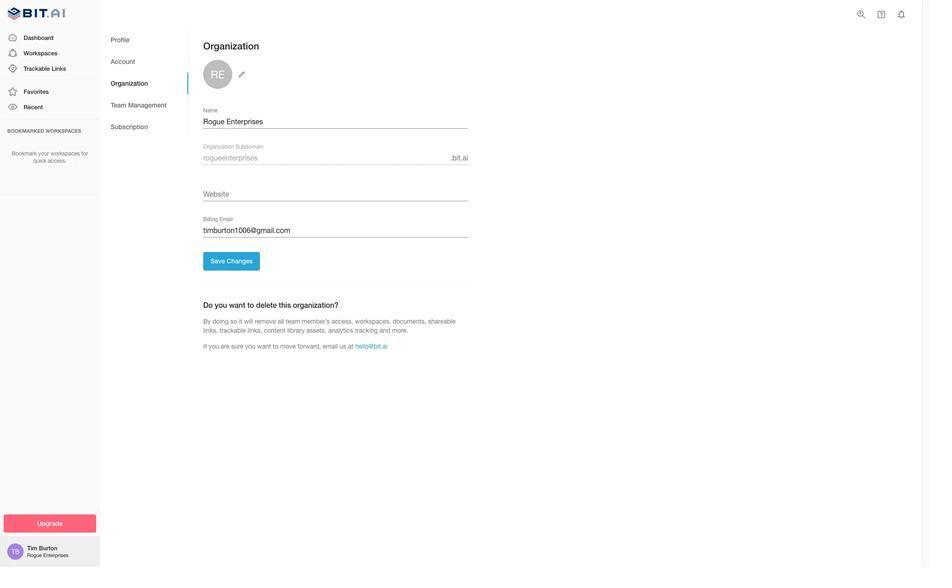 Task type: locate. For each thing, give the bounding box(es) containing it.
tracking
[[355, 327, 378, 334]]

if
[[203, 343, 207, 351]]

organization down 'account'
[[111, 79, 148, 87]]

sure
[[231, 343, 243, 351]]

0 vertical spatial to
[[247, 301, 254, 309]]

email
[[220, 217, 233, 223]]

tab list
[[100, 29, 188, 138]]

favorites button
[[0, 84, 100, 100]]

you
[[215, 301, 227, 309], [209, 343, 219, 351], [245, 343, 256, 351]]

email
[[323, 343, 338, 351]]

workspaces
[[51, 150, 80, 157]]

workspaces
[[24, 49, 57, 57]]

do you want to delete this organization?
[[203, 301, 338, 309]]

bookmarked workspaces
[[7, 128, 81, 134]]

for
[[81, 150, 88, 157]]

this
[[279, 301, 291, 309]]

want up it
[[229, 301, 245, 309]]

delete
[[256, 301, 277, 309]]

organization up re button
[[203, 40, 259, 52]]

all
[[278, 318, 284, 325]]

shareable
[[428, 318, 456, 325]]

re
[[211, 68, 225, 81]]

doing
[[213, 318, 229, 325]]

0 horizontal spatial links,
[[203, 327, 218, 334]]

team
[[111, 101, 126, 109]]

1 horizontal spatial to
[[273, 343, 278, 351]]

quick
[[33, 158, 46, 164]]

links,
[[203, 327, 218, 334], [248, 327, 262, 334]]

0 horizontal spatial to
[[247, 301, 254, 309]]

you for do
[[215, 301, 227, 309]]

tab list containing profile
[[100, 29, 188, 138]]

want
[[229, 301, 245, 309], [257, 343, 271, 351]]

billing email
[[203, 217, 233, 223]]

1 links, from the left
[[203, 327, 218, 334]]

want down content
[[257, 343, 271, 351]]

you right do
[[215, 301, 227, 309]]

workspaces
[[46, 128, 81, 134]]

links, down by
[[203, 327, 218, 334]]

access.
[[48, 158, 67, 164]]

member's
[[302, 318, 330, 325]]

to left move
[[273, 343, 278, 351]]

to left delete
[[247, 301, 254, 309]]

links, down will
[[248, 327, 262, 334]]

trackable links button
[[0, 61, 100, 76]]

2 links, from the left
[[248, 327, 262, 334]]

billing
[[203, 217, 218, 223]]

.bit.ai
[[451, 154, 468, 162]]

upgrade button
[[4, 515, 96, 533]]

tb
[[11, 549, 19, 556]]

changes
[[227, 257, 253, 265]]

forward,
[[298, 343, 321, 351]]

to
[[247, 301, 254, 309], [273, 343, 278, 351]]

subdomain
[[236, 144, 263, 150]]

2 vertical spatial organization
[[203, 144, 234, 150]]

bookmark your workspaces for quick access.
[[12, 150, 88, 164]]

workspaces button
[[0, 45, 100, 61]]

team management
[[111, 101, 167, 109]]

organization left "subdomain"
[[203, 144, 234, 150]]

your
[[38, 150, 49, 157]]

recent button
[[0, 100, 100, 115]]

so
[[230, 318, 237, 325]]

you right if
[[209, 343, 219, 351]]

organization link
[[100, 73, 188, 94]]

tim
[[27, 545, 37, 552]]

more.
[[392, 327, 408, 334]]

1 vertical spatial organization
[[111, 79, 148, 87]]

0 horizontal spatial want
[[229, 301, 245, 309]]

organization
[[203, 40, 259, 52], [111, 79, 148, 87], [203, 144, 234, 150]]

rogue
[[27, 553, 42, 559]]

subscription
[[111, 123, 148, 131]]

save
[[211, 257, 225, 265]]

organization subdomain
[[203, 144, 263, 150]]

profile link
[[100, 29, 188, 51]]

1 horizontal spatial want
[[257, 343, 271, 351]]

are
[[221, 343, 230, 351]]

save changes
[[211, 257, 253, 265]]

1 vertical spatial to
[[273, 343, 278, 351]]

1 horizontal spatial links,
[[248, 327, 262, 334]]



Task type: describe. For each thing, give the bounding box(es) containing it.
remove
[[255, 318, 276, 325]]

1 vertical spatial want
[[257, 343, 271, 351]]

account link
[[100, 51, 188, 73]]

save changes button
[[203, 252, 260, 271]]

trackable links
[[24, 65, 66, 72]]

hello@bit.ai link
[[355, 343, 388, 351]]

assets,
[[306, 327, 327, 334]]

will
[[244, 318, 253, 325]]

trackable
[[24, 65, 50, 72]]

dashboard button
[[0, 30, 100, 45]]

hello@bit.ai
[[355, 343, 388, 351]]

documents,
[[393, 318, 427, 325]]

trackable
[[220, 327, 246, 334]]

0 vertical spatial want
[[229, 301, 245, 309]]

bookmarked
[[7, 128, 44, 134]]

organization?
[[293, 301, 338, 309]]

it
[[239, 318, 242, 325]]

0 vertical spatial organization
[[203, 40, 259, 52]]

links
[[52, 65, 66, 72]]

name
[[203, 108, 218, 114]]

workspaces,
[[355, 318, 391, 325]]

profile
[[111, 36, 129, 43]]

burton
[[39, 545, 57, 552]]

by doing so it will remove all team member's access, workspaces, documents, shareable links, trackable links, content library assets, analytics tracking and more.
[[203, 318, 456, 334]]

tim burton rogue enterprises
[[27, 545, 68, 559]]

account
[[111, 58, 135, 65]]

us
[[340, 343, 346, 351]]

access,
[[332, 318, 353, 325]]

by
[[203, 318, 211, 325]]

at
[[348, 343, 354, 351]]

content
[[264, 327, 286, 334]]

do
[[203, 301, 213, 309]]

favorites
[[24, 88, 49, 95]]

move
[[280, 343, 296, 351]]

dashboard
[[24, 34, 54, 41]]

library
[[287, 327, 305, 334]]

team
[[286, 318, 300, 325]]

team management link
[[100, 94, 188, 116]]

Acme Company text field
[[203, 115, 468, 129]]

enterprises
[[43, 553, 68, 559]]

subscription link
[[100, 116, 188, 138]]

bookmark
[[12, 150, 37, 157]]

management
[[128, 101, 167, 109]]

if you are sure you want to move forward, email us at hello@bit.ai
[[203, 343, 388, 351]]

acme text field
[[203, 151, 447, 165]]

recent
[[24, 104, 43, 111]]

analytics
[[328, 327, 353, 334]]

https:// text field
[[203, 187, 468, 202]]

you@example.com text field
[[203, 223, 468, 238]]

you for if
[[209, 343, 219, 351]]

you right sure
[[245, 343, 256, 351]]

re button
[[203, 60, 248, 89]]

and
[[380, 327, 390, 334]]

upgrade
[[37, 520, 63, 528]]



Task type: vqa. For each thing, say whether or not it's contained in the screenshot.
'Burton' inside the Tim Burton created Memo document 2 days ago
no



